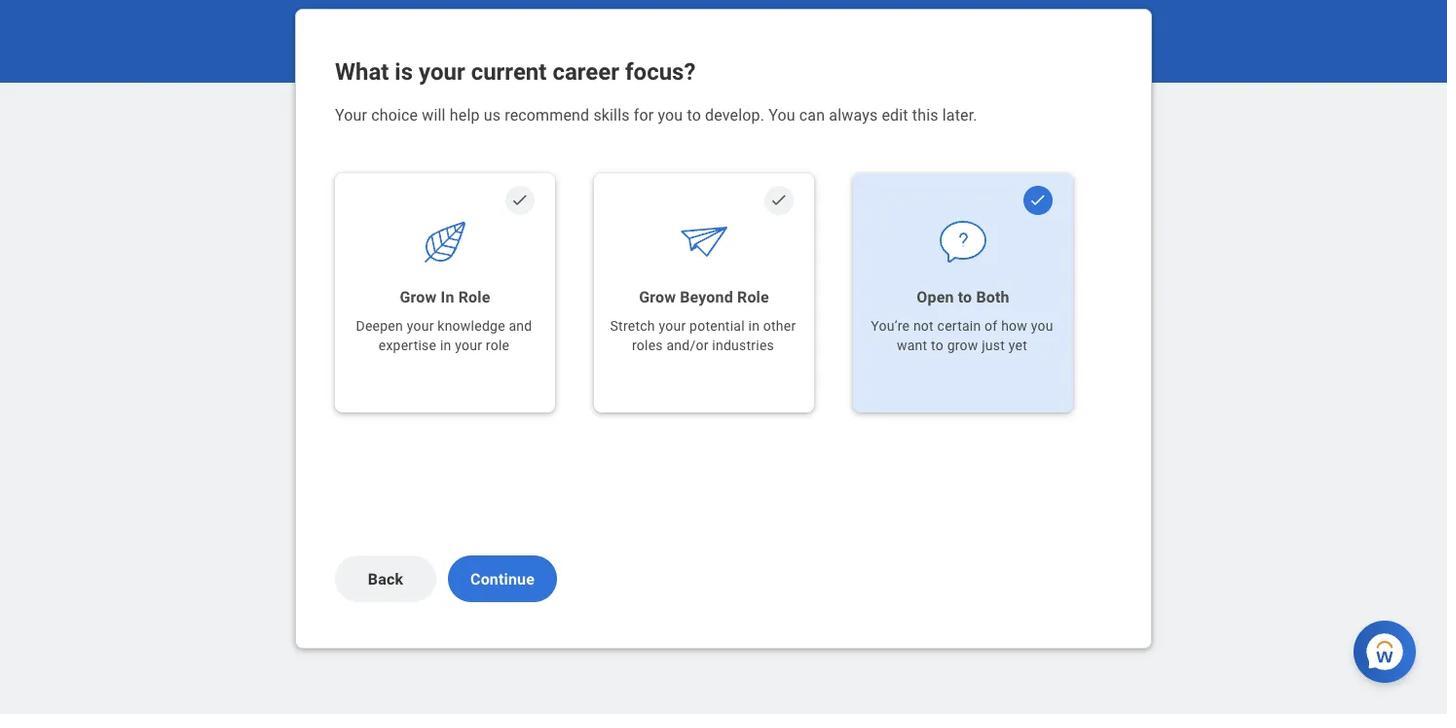 Task type: vqa. For each thing, say whether or not it's contained in the screenshot.
the "inbox" image
no



Task type: locate. For each thing, give the bounding box(es) containing it.
0 horizontal spatial to
[[687, 106, 701, 124]]

you right the how
[[1031, 318, 1054, 334]]

continue button
[[448, 556, 557, 603]]

to left develop.
[[687, 106, 701, 124]]

1 horizontal spatial check image
[[1029, 192, 1047, 210]]

role for grow beyond role
[[737, 288, 769, 306]]

0 horizontal spatial role
[[458, 288, 490, 306]]

your inside stretch your potential in other roles and/or industries
[[659, 318, 686, 334]]

recommend
[[505, 106, 590, 124]]

choice
[[371, 106, 418, 124]]

just
[[982, 338, 1005, 354]]

can
[[800, 106, 825, 124]]

grow left in
[[400, 288, 437, 306]]

knowledge
[[438, 318, 505, 334]]

you
[[658, 106, 683, 124], [1031, 318, 1054, 334]]

to
[[687, 106, 701, 124], [958, 288, 972, 306], [931, 338, 944, 354]]

in
[[749, 318, 760, 334], [440, 338, 452, 354]]

you right for
[[658, 106, 683, 124]]

develop.
[[705, 106, 765, 124]]

check image for grow beyond role
[[770, 192, 788, 210]]

in up industries at the top of the page
[[749, 318, 760, 334]]

other
[[763, 318, 796, 334]]

career
[[553, 58, 619, 86]]

want
[[897, 338, 928, 354]]

for
[[634, 106, 654, 124]]

industries
[[712, 338, 774, 354]]

your right is
[[419, 58, 465, 86]]

always
[[829, 106, 878, 124]]

in inside deepen your knowledge and expertise in your role
[[440, 338, 452, 354]]

stretch
[[610, 318, 655, 334]]

grow up stretch
[[639, 288, 676, 306]]

focus?
[[625, 58, 696, 86]]

grow
[[947, 338, 978, 354]]

certain
[[938, 318, 981, 334]]

yet
[[1009, 338, 1028, 354]]

1 vertical spatial you
[[1031, 318, 1054, 334]]

role
[[458, 288, 490, 306], [737, 288, 769, 306]]

beyond
[[680, 288, 733, 306]]

and
[[509, 318, 532, 334]]

1 horizontal spatial role
[[737, 288, 769, 306]]

continue
[[470, 570, 535, 589]]

your
[[419, 58, 465, 86], [407, 318, 434, 334], [659, 318, 686, 334], [455, 338, 482, 354]]

check image
[[770, 192, 788, 210], [1029, 192, 1047, 210]]

to down not
[[931, 338, 944, 354]]

you inside you're not certain of how you want to grow just yet
[[1031, 318, 1054, 334]]

role up other
[[737, 288, 769, 306]]

2 vertical spatial to
[[931, 338, 944, 354]]

1 horizontal spatial you
[[1031, 318, 1054, 334]]

grow for grow in role
[[400, 288, 437, 306]]

1 horizontal spatial to
[[931, 338, 944, 354]]

0 horizontal spatial grow
[[400, 288, 437, 306]]

1 vertical spatial in
[[440, 338, 452, 354]]

is
[[395, 58, 413, 86]]

back
[[368, 570, 403, 589]]

1 role from the left
[[458, 288, 490, 306]]

to inside you're not certain of how you want to grow just yet
[[931, 338, 944, 354]]

1 horizontal spatial grow
[[639, 288, 676, 306]]

1 horizontal spatial in
[[749, 318, 760, 334]]

0 horizontal spatial in
[[440, 338, 452, 354]]

0 horizontal spatial check image
[[770, 192, 788, 210]]

2 check image from the left
[[1029, 192, 1047, 210]]

2 horizontal spatial to
[[958, 288, 972, 306]]

and/or
[[667, 338, 709, 354]]

2 role from the left
[[737, 288, 769, 306]]

your
[[335, 106, 367, 124]]

open to both
[[917, 288, 1010, 306]]

will
[[422, 106, 446, 124]]

grow for grow beyond role
[[639, 288, 676, 306]]

2 grow from the left
[[639, 288, 676, 306]]

us
[[484, 106, 501, 124]]

open
[[917, 288, 954, 306]]

1 grow from the left
[[400, 288, 437, 306]]

1 check image from the left
[[770, 192, 788, 210]]

to left both
[[958, 288, 972, 306]]

role right in
[[458, 288, 490, 306]]

deepen
[[356, 318, 403, 334]]

0 vertical spatial you
[[658, 106, 683, 124]]

grow
[[400, 288, 437, 306], [639, 288, 676, 306]]

in down knowledge in the top of the page
[[440, 338, 452, 354]]

0 vertical spatial in
[[749, 318, 760, 334]]

your up and/or
[[659, 318, 686, 334]]



Task type: describe. For each thing, give the bounding box(es) containing it.
what is your current career focus?
[[335, 58, 696, 86]]

grow beyond role
[[639, 288, 769, 306]]

in
[[441, 288, 454, 306]]

how
[[1001, 318, 1028, 334]]

grow in role
[[400, 288, 490, 306]]

potential
[[690, 318, 745, 334]]

skills
[[594, 106, 630, 124]]

check image
[[511, 192, 529, 210]]

1 vertical spatial to
[[958, 288, 972, 306]]

your choice will help us recommend skills for you to develop. you can always edit this later.
[[335, 106, 978, 124]]

0 vertical spatial to
[[687, 106, 701, 124]]

later.
[[943, 106, 978, 124]]

both
[[976, 288, 1010, 306]]

back button
[[335, 556, 436, 603]]

of
[[985, 318, 998, 334]]

you
[[769, 106, 795, 124]]

role for grow in role
[[458, 288, 490, 306]]

this
[[912, 106, 939, 124]]

you're not certain of how you want to grow just yet
[[871, 318, 1054, 354]]

edit
[[882, 106, 908, 124]]

deepen your knowledge and expertise in your role
[[356, 318, 532, 354]]

help
[[450, 106, 480, 124]]

your down knowledge in the top of the page
[[455, 338, 482, 354]]

stretch your potential in other roles and/or industries
[[610, 318, 796, 354]]

your up expertise
[[407, 318, 434, 334]]

in inside stretch your potential in other roles and/or industries
[[749, 318, 760, 334]]

what
[[335, 58, 389, 86]]

you're
[[871, 318, 910, 334]]

current
[[471, 58, 547, 86]]

check image for open to both
[[1029, 192, 1047, 210]]

role
[[486, 338, 510, 354]]

0 horizontal spatial you
[[658, 106, 683, 124]]

not
[[914, 318, 934, 334]]

roles
[[632, 338, 663, 354]]

expertise
[[379, 338, 437, 354]]



